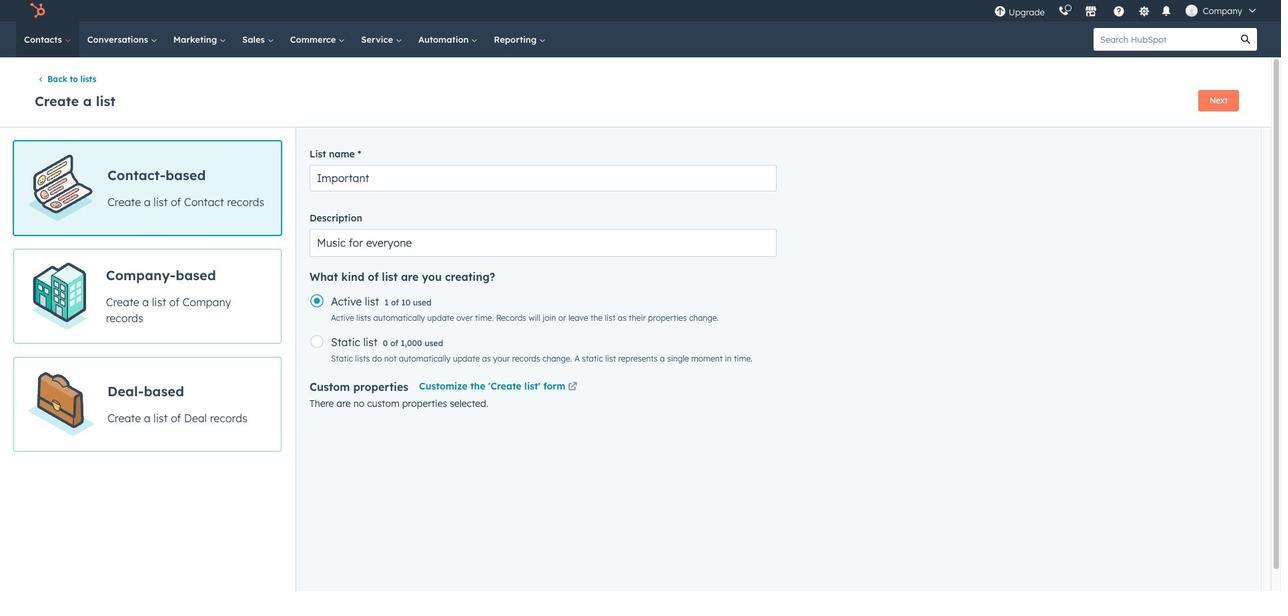 Task type: locate. For each thing, give the bounding box(es) containing it.
None checkbox
[[13, 357, 282, 452]]

None text field
[[310, 229, 777, 257]]

menu
[[987, 0, 1265, 21]]

List name text field
[[310, 165, 777, 192]]

Search HubSpot search field
[[1094, 28, 1234, 51]]

banner
[[32, 86, 1239, 114]]

None checkbox
[[13, 141, 282, 236], [13, 249, 282, 344], [13, 141, 282, 236], [13, 249, 282, 344]]



Task type: vqa. For each thing, say whether or not it's contained in the screenshot.
Marketplaces icon
yes



Task type: describe. For each thing, give the bounding box(es) containing it.
jacob simon image
[[1185, 5, 1197, 17]]

link opens in a new window image
[[568, 380, 577, 396]]

link opens in a new window image
[[568, 383, 577, 393]]

marketplaces image
[[1085, 6, 1097, 18]]



